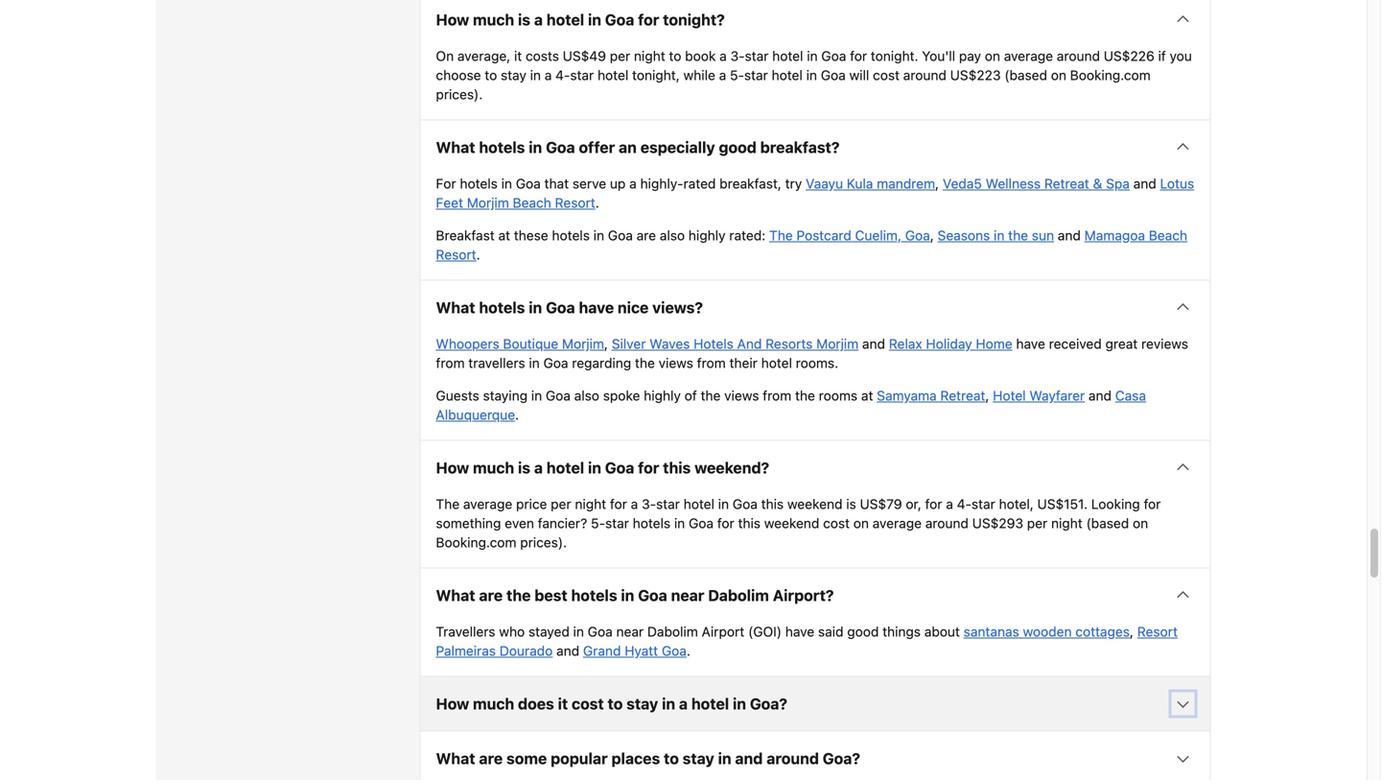 Task type: locate. For each thing, give the bounding box(es) containing it.
views down their
[[725, 388, 759, 403]]

1 horizontal spatial night
[[634, 48, 666, 64]]

stay inside dropdown button
[[627, 695, 659, 713]]

1 horizontal spatial resort
[[555, 195, 596, 210]]

stay
[[501, 67, 527, 83], [627, 695, 659, 713], [683, 749, 715, 768]]

0 horizontal spatial booking.com
[[436, 534, 517, 550]]

seasons in the sun link
[[938, 227, 1055, 243]]

cost
[[873, 67, 900, 83], [823, 515, 850, 531], [572, 695, 604, 713]]

0 horizontal spatial cost
[[572, 695, 604, 713]]

morjim for ,
[[562, 336, 605, 352]]

1 horizontal spatial retreat
[[1045, 175, 1090, 191]]

have left the said
[[786, 624, 815, 639]]

2 horizontal spatial cost
[[873, 67, 900, 83]]

1 vertical spatial at
[[862, 388, 874, 403]]

cost down tonight.
[[873, 67, 900, 83]]

1 vertical spatial average
[[463, 496, 513, 512]]

kula
[[847, 175, 874, 191]]

near up airport
[[671, 586, 705, 604]]

0 horizontal spatial views
[[659, 355, 694, 371]]

1 vertical spatial weekend
[[765, 515, 820, 531]]

whoopers boutique morjim , silver waves hotels and resorts morjim and relax holiday home
[[436, 336, 1013, 352]]

near
[[671, 586, 705, 604], [617, 624, 644, 639]]

does
[[518, 695, 554, 713]]

star down us$49 at left
[[570, 67, 594, 83]]

0 horizontal spatial goa?
[[750, 695, 788, 713]]

2 vertical spatial resort
[[1138, 624, 1178, 639]]

3- inside on average, it costs us$49 per night to book a 3-star hotel in goa for tonight. you'll pay on average around us$226 if you choose to stay in a 4-star hotel tonight, while a 5-star hotel in goa will cost around us$223 (based on booking.com prices).
[[731, 48, 745, 64]]

good right the said
[[848, 624, 879, 639]]

to down and grand hyatt goa .
[[608, 695, 623, 713]]

0 vertical spatial beach
[[513, 195, 552, 210]]

lotus feet morjim beach resort
[[436, 175, 1195, 210]]

much inside dropdown button
[[473, 695, 515, 713]]

3 what from the top
[[436, 586, 476, 604]]

for right or,
[[926, 496, 943, 512]]

1 horizontal spatial (based
[[1087, 515, 1130, 531]]

it left costs
[[514, 48, 522, 64]]

looking
[[1092, 496, 1141, 512]]

how inside how much is a hotel in goa for tonight? dropdown button
[[436, 10, 469, 29]]

1 vertical spatial (based
[[1087, 515, 1130, 531]]

goa?
[[750, 695, 788, 713], [823, 749, 861, 768]]

0 vertical spatial it
[[514, 48, 522, 64]]

booking.com
[[1071, 67, 1151, 83], [436, 534, 517, 550]]

average inside on average, it costs us$49 per night to book a 3-star hotel in goa for tonight. you'll pay on average around us$226 if you choose to stay in a 4-star hotel tonight, while a 5-star hotel in goa will cost around us$223 (based on booking.com prices).
[[1004, 48, 1054, 64]]

how inside how much does it cost to stay in a hotel in goa? dropdown button
[[436, 695, 469, 713]]

offer
[[579, 138, 615, 156]]

5-
[[730, 67, 745, 83], [591, 515, 606, 531]]

4 what from the top
[[436, 749, 476, 768]]

1 vertical spatial 4-
[[957, 496, 972, 512]]

1 vertical spatial stay
[[627, 695, 659, 713]]

1 vertical spatial booking.com
[[436, 534, 517, 550]]

booking.com down something
[[436, 534, 517, 550]]

0 horizontal spatial resort
[[436, 246, 477, 262]]

5- right the fancier?
[[591, 515, 606, 531]]

morjim up rooms.
[[817, 336, 859, 352]]

a up "what are some popular places to stay in and around goa?"
[[679, 695, 688, 713]]

(based inside on average, it costs us$49 per night to book a 3-star hotel in goa for tonight. you'll pay on average around us$226 if you choose to stay in a 4-star hotel tonight, while a 5-star hotel in goa will cost around us$223 (based on booking.com prices).
[[1005, 67, 1048, 83]]

are down highly-
[[637, 227, 656, 243]]

silver waves hotels and resorts morjim link
[[612, 336, 859, 352]]

on
[[436, 48, 454, 64]]

even
[[505, 515, 534, 531]]

what up for
[[436, 138, 476, 156]]

and left casa
[[1089, 388, 1112, 403]]

(based down looking
[[1087, 515, 1130, 531]]

0 horizontal spatial stay
[[501, 67, 527, 83]]

a up price
[[534, 459, 543, 477]]

2 horizontal spatial resort
[[1138, 624, 1178, 639]]

resort
[[555, 195, 596, 210], [436, 246, 477, 262], [1138, 624, 1178, 639]]

0 horizontal spatial beach
[[513, 195, 552, 210]]

0 vertical spatial cost
[[873, 67, 900, 83]]

the up something
[[436, 496, 460, 512]]

0 vertical spatial have
[[579, 298, 614, 317]]

0 vertical spatial per
[[610, 48, 631, 64]]

prices). inside the average price per night for a 3-star hotel in goa this weekend is us$79 or, for a 4-star hotel, us$151. looking for something even fancier? 5-star hotels in goa for this weekend cost on average around us$293 per night (based on booking.com prices).
[[520, 534, 567, 550]]

, up regarding
[[605, 336, 608, 352]]

0 vertical spatial goa?
[[750, 695, 788, 713]]

1 vertical spatial have
[[1017, 336, 1046, 352]]

is left us$79
[[847, 496, 857, 512]]

have right home
[[1017, 336, 1046, 352]]

1 horizontal spatial goa?
[[823, 749, 861, 768]]

is for how much is a hotel in goa for tonight?
[[518, 10, 531, 29]]

highly left of
[[644, 388, 681, 403]]

try
[[786, 175, 803, 191]]

2 horizontal spatial night
[[1052, 515, 1083, 531]]

albuquerque
[[436, 407, 515, 423]]

0 horizontal spatial good
[[719, 138, 757, 156]]

views down waves
[[659, 355, 694, 371]]

mamagoa beach resort
[[436, 227, 1188, 262]]

5- inside the average price per night for a 3-star hotel in goa this weekend is us$79 or, for a 4-star hotel, us$151. looking for something even fancier? 5-star hotels in goa for this weekend cost on average around us$293 per night (based on booking.com prices).
[[591, 515, 606, 531]]

dabolim
[[708, 586, 770, 604], [648, 624, 698, 639]]

some
[[507, 749, 547, 768]]

1 horizontal spatial have
[[786, 624, 815, 639]]

hotels down how much is a hotel in goa for this weekend?
[[633, 515, 671, 531]]

the right rated:
[[770, 227, 793, 243]]

(based right us$223
[[1005, 67, 1048, 83]]

1 how from the top
[[436, 10, 469, 29]]

1 horizontal spatial highly
[[689, 227, 726, 243]]

a
[[534, 10, 543, 29], [720, 48, 727, 64], [545, 67, 552, 83], [719, 67, 727, 83], [630, 175, 637, 191], [534, 459, 543, 477], [631, 496, 638, 512], [946, 496, 954, 512], [679, 695, 688, 713]]

casa
[[1116, 388, 1147, 403]]

are
[[637, 227, 656, 243], [479, 586, 503, 604], [479, 749, 503, 768]]

1 horizontal spatial also
[[660, 227, 685, 243]]

whoopers boutique morjim link
[[436, 336, 605, 352]]

cost inside on average, it costs us$49 per night to book a 3-star hotel in goa for tonight. you'll pay on average around us$226 if you choose to stay in a 4-star hotel tonight, while a 5-star hotel in goa will cost around us$223 (based on booking.com prices).
[[873, 67, 900, 83]]

great
[[1106, 336, 1138, 352]]

around down how much does it cost to stay in a hotel in goa? dropdown button
[[767, 749, 819, 768]]

grand
[[583, 643, 621, 659]]

0 horizontal spatial highly
[[644, 388, 681, 403]]

booking.com inside on average, it costs us$49 per night to book a 3-star hotel in goa for tonight. you'll pay on average around us$226 if you choose to stay in a 4-star hotel tonight, while a 5-star hotel in goa will cost around us$223 (based on booking.com prices).
[[1071, 67, 1151, 83]]

for inside on average, it costs us$49 per night to book a 3-star hotel in goa for tonight. you'll pay on average around us$226 if you choose to stay in a 4-star hotel tonight, while a 5-star hotel in goa will cost around us$223 (based on booking.com prices).
[[850, 48, 868, 64]]

beach inside mamagoa beach resort
[[1149, 227, 1188, 243]]

for down spoke in the left of the page
[[638, 459, 660, 477]]

2 how from the top
[[436, 459, 469, 477]]

0 vertical spatial how
[[436, 10, 469, 29]]

0 vertical spatial resort
[[555, 195, 596, 210]]

the inside dropdown button
[[507, 586, 531, 604]]

1 vertical spatial near
[[617, 624, 644, 639]]

are for popular
[[479, 749, 503, 768]]

1 vertical spatial goa?
[[823, 749, 861, 768]]

tonight.
[[871, 48, 919, 64]]

what left the some
[[436, 749, 476, 768]]

casa albuquerque
[[436, 388, 1147, 423]]

hotel
[[547, 10, 585, 29], [773, 48, 804, 64], [598, 67, 629, 83], [772, 67, 803, 83], [762, 355, 793, 371], [547, 459, 585, 477], [684, 496, 715, 512], [692, 695, 730, 713]]

1 vertical spatial also
[[575, 388, 600, 403]]

1 horizontal spatial stay
[[627, 695, 659, 713]]

1 vertical spatial retreat
[[941, 388, 986, 403]]

0 horizontal spatial morjim
[[467, 195, 509, 210]]

4- down costs
[[556, 67, 570, 83]]

0 vertical spatial retreat
[[1045, 175, 1090, 191]]

in inside 'have received great reviews from travellers in goa regarding the views from their hotel rooms.'
[[529, 355, 540, 371]]

3 much from the top
[[473, 695, 515, 713]]

beach down that
[[513, 195, 552, 210]]

much left does
[[473, 695, 515, 713]]

per down hotel, on the bottom of the page
[[1028, 515, 1048, 531]]

much for how much does it cost to stay in a hotel in goa?
[[473, 695, 515, 713]]

are up who
[[479, 586, 503, 604]]

1 horizontal spatial views
[[725, 388, 759, 403]]

mandrem
[[877, 175, 936, 191]]

2 horizontal spatial average
[[1004, 48, 1054, 64]]

good inside what hotels in goa offer an especially good breakfast? dropdown button
[[719, 138, 757, 156]]

how up something
[[436, 459, 469, 477]]

. for at
[[477, 246, 480, 262]]

1 horizontal spatial the
[[770, 227, 793, 243]]

average,
[[458, 48, 511, 64]]

much
[[473, 10, 515, 29], [473, 459, 515, 477], [473, 695, 515, 713]]

it right does
[[558, 695, 568, 713]]

stay right places
[[683, 749, 715, 768]]

things
[[883, 624, 921, 639]]

1 vertical spatial per
[[551, 496, 572, 512]]

their
[[730, 355, 758, 371]]

average up something
[[463, 496, 513, 512]]

per
[[610, 48, 631, 64], [551, 496, 572, 512], [1028, 515, 1048, 531]]

per up the fancier?
[[551, 496, 572, 512]]

average down us$79
[[873, 515, 922, 531]]

the left rooms
[[796, 388, 816, 403]]

dabolim up airport
[[708, 586, 770, 604]]

0 vertical spatial (based
[[1005, 67, 1048, 83]]

a right or,
[[946, 496, 954, 512]]

hotel inside how much is a hotel in goa for this weekend? dropdown button
[[547, 459, 585, 477]]

for up will
[[850, 48, 868, 64]]

a up costs
[[534, 10, 543, 29]]

1 horizontal spatial cost
[[823, 515, 850, 531]]

3- inside the average price per night for a 3-star hotel in goa this weekend is us$79 or, for a 4-star hotel, us$151. looking for something even fancier? 5-star hotels in goa for this weekend cost on average around us$293 per night (based on booking.com prices).
[[642, 496, 656, 512]]

at right rooms
[[862, 388, 874, 403]]

up
[[610, 175, 626, 191]]

1 vertical spatial views
[[725, 388, 759, 403]]

1 much from the top
[[473, 10, 515, 29]]

have
[[579, 298, 614, 317], [1017, 336, 1046, 352], [786, 624, 815, 639]]

. down serve
[[596, 195, 600, 210]]

a inside dropdown button
[[679, 695, 688, 713]]

you
[[1170, 48, 1193, 64]]

cost right does
[[572, 695, 604, 713]]

the inside the average price per night for a 3-star hotel in goa this weekend is us$79 or, for a 4-star hotel, us$151. looking for something even fancier? 5-star hotels in goa for this weekend cost on average around us$293 per night (based on booking.com prices).
[[436, 496, 460, 512]]

how much is a hotel in goa for this weekend?
[[436, 459, 770, 477]]

. down "breakfast"
[[477, 246, 480, 262]]

2 horizontal spatial have
[[1017, 336, 1046, 352]]

0 vertical spatial near
[[671, 586, 705, 604]]

airport?
[[773, 586, 834, 604]]

night down us$151.
[[1052, 515, 1083, 531]]

1 horizontal spatial dabolim
[[708, 586, 770, 604]]

0 horizontal spatial have
[[579, 298, 614, 317]]

fancier?
[[538, 515, 588, 531]]

beach down the lotus
[[1149, 227, 1188, 243]]

dabolim inside dropdown button
[[708, 586, 770, 604]]

2 vertical spatial is
[[847, 496, 857, 512]]

sun
[[1032, 227, 1055, 243]]

0 vertical spatial much
[[473, 10, 515, 29]]

2 vertical spatial average
[[873, 515, 922, 531]]

1 vertical spatial how
[[436, 459, 469, 477]]

resort down "breakfast"
[[436, 246, 477, 262]]

the
[[770, 227, 793, 243], [436, 496, 460, 512]]

to right places
[[664, 749, 679, 768]]

goa
[[605, 10, 635, 29], [822, 48, 847, 64], [821, 67, 846, 83], [546, 138, 575, 156], [516, 175, 541, 191], [608, 227, 633, 243], [906, 227, 931, 243], [546, 298, 575, 317], [544, 355, 569, 371], [546, 388, 571, 403], [605, 459, 635, 477], [733, 496, 758, 512], [689, 515, 714, 531], [638, 586, 668, 604], [588, 624, 613, 639], [662, 643, 687, 659]]

0 vertical spatial this
[[663, 459, 691, 477]]

around left us$293
[[926, 515, 969, 531]]

a down how much is a hotel in goa for this weekend?
[[631, 496, 638, 512]]

0 horizontal spatial 5-
[[591, 515, 606, 531]]

in
[[588, 10, 602, 29], [807, 48, 818, 64], [530, 67, 541, 83], [807, 67, 818, 83], [529, 138, 542, 156], [502, 175, 512, 191], [594, 227, 605, 243], [994, 227, 1005, 243], [529, 298, 542, 317], [529, 355, 540, 371], [531, 388, 542, 403], [588, 459, 602, 477], [719, 496, 729, 512], [675, 515, 685, 531], [621, 586, 635, 604], [573, 624, 584, 639], [662, 695, 676, 713], [733, 695, 747, 713], [718, 749, 732, 768]]

how inside how much is a hotel in goa for this weekend? dropdown button
[[436, 459, 469, 477]]

1 vertical spatial 3-
[[642, 496, 656, 512]]

1 vertical spatial good
[[848, 624, 879, 639]]

1 vertical spatial prices).
[[520, 534, 567, 550]]

tonight,
[[632, 67, 680, 83]]

hotels right best
[[571, 586, 618, 604]]

0 vertical spatial night
[[634, 48, 666, 64]]

lotus
[[1161, 175, 1195, 191]]

near up grand hyatt goa link
[[617, 624, 644, 639]]

stay inside dropdown button
[[683, 749, 715, 768]]

how
[[436, 10, 469, 29], [436, 459, 469, 477], [436, 695, 469, 713]]

is up price
[[518, 459, 531, 477]]

postcard
[[797, 227, 852, 243]]

1 horizontal spatial morjim
[[562, 336, 605, 352]]

3- down how much is a hotel in goa for this weekend?
[[642, 496, 656, 512]]

santanas
[[964, 624, 1020, 639]]

0 horizontal spatial per
[[551, 496, 572, 512]]

the
[[1009, 227, 1029, 243], [635, 355, 655, 371], [701, 388, 721, 403], [796, 388, 816, 403], [507, 586, 531, 604]]

morjim right feet
[[467, 195, 509, 210]]

what up travellers
[[436, 586, 476, 604]]

cost inside dropdown button
[[572, 695, 604, 713]]

and
[[1134, 175, 1157, 191], [1058, 227, 1081, 243], [863, 336, 886, 352], [1089, 388, 1112, 403], [557, 643, 580, 659], [735, 749, 763, 768]]

are for best
[[479, 586, 503, 604]]

what for what are some popular places to stay in and around goa?
[[436, 749, 476, 768]]

the down silver
[[635, 355, 655, 371]]

5- right while
[[730, 67, 745, 83]]

near inside dropdown button
[[671, 586, 705, 604]]

0 horizontal spatial night
[[575, 496, 607, 512]]

0 horizontal spatial 4-
[[556, 67, 570, 83]]

. right hyatt
[[687, 643, 691, 659]]

stayed
[[529, 624, 570, 639]]

&
[[1094, 175, 1103, 191]]

much down albuquerque
[[473, 459, 515, 477]]

wooden
[[1023, 624, 1072, 639]]

and left relax on the top right
[[863, 336, 886, 352]]

booking.com down us$226
[[1071, 67, 1151, 83]]

2 vertical spatial stay
[[683, 749, 715, 768]]

2 vertical spatial cost
[[572, 695, 604, 713]]

1 vertical spatial night
[[575, 496, 607, 512]]

0 vertical spatial good
[[719, 138, 757, 156]]

prices). inside on average, it costs us$49 per night to book a 3-star hotel in goa for tonight. you'll pay on average around us$226 if you choose to stay in a 4-star hotel tonight, while a 5-star hotel in goa will cost around us$223 (based on booking.com prices).
[[436, 86, 483, 102]]

what up whoopers
[[436, 298, 476, 317]]

2 much from the top
[[473, 459, 515, 477]]

breakfast at these hotels in goa are also highly rated: the postcard cuelim, goa , seasons in the sun and
[[436, 227, 1085, 243]]

0 vertical spatial 4-
[[556, 67, 570, 83]]

1 horizontal spatial prices).
[[520, 534, 567, 550]]

prices). down the fancier?
[[520, 534, 567, 550]]

what
[[436, 138, 476, 156], [436, 298, 476, 317], [436, 586, 476, 604], [436, 749, 476, 768]]

1 vertical spatial dabolim
[[648, 624, 698, 639]]

2 vertical spatial per
[[1028, 515, 1048, 531]]

0 horizontal spatial 3-
[[642, 496, 656, 512]]

, right the wooden
[[1130, 624, 1134, 639]]

and right sun
[[1058, 227, 1081, 243]]

rooms
[[819, 388, 858, 403]]

guests
[[436, 388, 480, 403]]

2 horizontal spatial stay
[[683, 749, 715, 768]]

1 what from the top
[[436, 138, 476, 156]]

and grand hyatt goa .
[[553, 643, 691, 659]]

. down staying
[[515, 407, 519, 423]]

also down highly-
[[660, 227, 685, 243]]

2 what from the top
[[436, 298, 476, 317]]

per inside on average, it costs us$49 per night to book a 3-star hotel in goa for tonight. you'll pay on average around us$226 if you choose to stay in a 4-star hotel tonight, while a 5-star hotel in goa will cost around us$223 (based on booking.com prices).
[[610, 48, 631, 64]]

also left spoke in the left of the page
[[575, 388, 600, 403]]

dabolim up hyatt
[[648, 624, 698, 639]]

0 horizontal spatial retreat
[[941, 388, 986, 403]]

1 horizontal spatial good
[[848, 624, 879, 639]]

4-
[[556, 67, 570, 83], [957, 496, 972, 512]]

3 how from the top
[[436, 695, 469, 713]]

serve
[[573, 175, 607, 191]]

boutique
[[503, 336, 559, 352]]

lotus feet morjim beach resort link
[[436, 175, 1195, 210]]

goa? up what are some popular places to stay in and around goa? dropdown button
[[750, 695, 788, 713]]

this
[[663, 459, 691, 477], [762, 496, 784, 512], [738, 515, 761, 531]]

1 vertical spatial this
[[762, 496, 784, 512]]

goa inside 'have received great reviews from travellers in goa regarding the views from their hotel rooms.'
[[544, 355, 569, 371]]

feet
[[436, 195, 463, 210]]

.
[[596, 195, 600, 210], [477, 246, 480, 262], [515, 407, 519, 423], [687, 643, 691, 659]]

1 vertical spatial are
[[479, 586, 503, 604]]

the left best
[[507, 586, 531, 604]]

0 vertical spatial 3-
[[731, 48, 745, 64]]

to down average,
[[485, 67, 497, 83]]

goa? inside dropdown button
[[750, 695, 788, 713]]

have left nice
[[579, 298, 614, 317]]

3-
[[731, 48, 745, 64], [642, 496, 656, 512]]

1 horizontal spatial from
[[697, 355, 726, 371]]

morjim inside lotus feet morjim beach resort
[[467, 195, 509, 210]]

us$293
[[973, 515, 1024, 531]]

average right "pay"
[[1004, 48, 1054, 64]]

how much is a hotel in goa for tonight?
[[436, 10, 725, 29]]

1 horizontal spatial 4-
[[957, 496, 972, 512]]

also
[[660, 227, 685, 243], [575, 388, 600, 403]]

1 vertical spatial the
[[436, 496, 460, 512]]

hotel inside how much is a hotel in goa for tonight? dropdown button
[[547, 10, 585, 29]]

1 vertical spatial resort
[[436, 246, 477, 262]]

for hotels in goa that serve up a highly-rated breakfast, try vaayu kula mandrem , veda5 wellness retreat & spa and
[[436, 175, 1161, 191]]

0 horizontal spatial at
[[499, 227, 511, 243]]

have inside what hotels in goa have nice views? dropdown button
[[579, 298, 614, 317]]

an
[[619, 138, 637, 156]]

0 horizontal spatial prices).
[[436, 86, 483, 102]]

goa? inside dropdown button
[[823, 749, 861, 768]]

1 horizontal spatial 3-
[[731, 48, 745, 64]]

0 vertical spatial stay
[[501, 67, 527, 83]]

for right looking
[[1144, 496, 1162, 512]]

2 vertical spatial much
[[473, 695, 515, 713]]

places
[[612, 749, 660, 768]]

stay down hyatt
[[627, 695, 659, 713]]

4- inside on average, it costs us$49 per night to book a 3-star hotel in goa for tonight. you'll pay on average around us$226 if you choose to stay in a 4-star hotel tonight, while a 5-star hotel in goa will cost around us$223 (based on booking.com prices).
[[556, 67, 570, 83]]



Task type: vqa. For each thing, say whether or not it's contained in the screenshot.
Time of year's All (616) button
no



Task type: describe. For each thing, give the bounding box(es) containing it.
weekend?
[[695, 459, 770, 477]]

hotels right these
[[552, 227, 590, 243]]

mamagoa beach resort link
[[436, 227, 1188, 262]]

vaayu kula mandrem link
[[806, 175, 936, 191]]

what for what hotels in goa offer an especially good breakfast?
[[436, 138, 476, 156]]

palmeiras
[[436, 643, 496, 659]]

. for hotels
[[596, 195, 600, 210]]

for left tonight?
[[638, 10, 660, 29]]

us$79
[[860, 496, 903, 512]]

hotels right for
[[460, 175, 498, 191]]

0 vertical spatial the
[[770, 227, 793, 243]]

4- inside the average price per night for a 3-star hotel in goa this weekend is us$79 or, for a 4-star hotel, us$151. looking for something even fancier? 5-star hotels in goa for this weekend cost on average around us$293 per night (based on booking.com prices).
[[957, 496, 972, 512]]

choose
[[436, 67, 481, 83]]

received
[[1049, 336, 1102, 352]]

2 horizontal spatial per
[[1028, 515, 1048, 531]]

whoopers
[[436, 336, 500, 352]]

on right us$223
[[1052, 67, 1067, 83]]

resorts
[[766, 336, 813, 352]]

santanas wooden cottages link
[[964, 624, 1130, 639]]

for
[[436, 175, 456, 191]]

5- inside on average, it costs us$49 per night to book a 3-star hotel in goa for tonight. you'll pay on average around us$226 if you choose to stay in a 4-star hotel tonight, while a 5-star hotel in goa will cost around us$223 (based on booking.com prices).
[[730, 67, 745, 83]]

on down us$79
[[854, 515, 869, 531]]

resort palmeiras dourado link
[[436, 624, 1178, 659]]

the left sun
[[1009, 227, 1029, 243]]

waves
[[650, 336, 690, 352]]

0 horizontal spatial average
[[463, 496, 513, 512]]

how much is a hotel in goa for tonight? button
[[421, 0, 1211, 46]]

0 vertical spatial also
[[660, 227, 685, 243]]

for down how much is a hotel in goa for this weekend?
[[610, 496, 627, 512]]

star right book
[[745, 48, 769, 64]]

a right up
[[630, 175, 637, 191]]

, left veda5
[[936, 175, 940, 191]]

about
[[925, 624, 961, 639]]

regarding
[[572, 355, 632, 371]]

hotels down choose
[[479, 138, 525, 156]]

views?
[[653, 298, 703, 317]]

the postcard cuelim, goa link
[[770, 227, 931, 243]]

and right spa
[[1134, 175, 1157, 191]]

how for how much is a hotel in goa for tonight?
[[436, 10, 469, 29]]

to left book
[[669, 48, 682, 64]]

breakfast?
[[761, 138, 840, 156]]

us$226
[[1104, 48, 1155, 64]]

night inside on average, it costs us$49 per night to book a 3-star hotel in goa for tonight. you'll pay on average around us$226 if you choose to stay in a 4-star hotel tonight, while a 5-star hotel in goa will cost around us$223 (based on booking.com prices).
[[634, 48, 666, 64]]

said
[[819, 624, 844, 639]]

0 horizontal spatial from
[[436, 355, 465, 371]]

popular
[[551, 749, 608, 768]]

what hotels in goa offer an especially good breakfast?
[[436, 138, 840, 156]]

veda5 wellness retreat & spa link
[[943, 175, 1130, 191]]

something
[[436, 515, 501, 531]]

what for what are the best hotels in goa near dabolim airport?
[[436, 586, 476, 604]]

cuelim,
[[856, 227, 902, 243]]

0 horizontal spatial also
[[575, 388, 600, 403]]

what are the best hotels in goa near dabolim airport? button
[[421, 568, 1211, 622]]

2 horizontal spatial morjim
[[817, 336, 859, 352]]

to inside how much does it cost to stay in a hotel in goa? dropdown button
[[608, 695, 623, 713]]

hotels inside the average price per night for a 3-star hotel in goa this weekend is us$79 or, for a 4-star hotel, us$151. looking for something even fancier? 5-star hotels in goa for this weekend cost on average around us$293 per night (based on booking.com prices).
[[633, 515, 671, 531]]

0 vertical spatial weekend
[[788, 496, 843, 512]]

1 vertical spatial highly
[[644, 388, 681, 403]]

what are some popular places to stay in and around goa? button
[[421, 732, 1211, 780]]

0 horizontal spatial near
[[617, 624, 644, 639]]

hotel inside the average price per night for a 3-star hotel in goa this weekend is us$79 or, for a 4-star hotel, us$151. looking for something even fancier? 5-star hotels in goa for this weekend cost on average around us$293 per night (based on booking.com prices).
[[684, 496, 715, 512]]

staying
[[483, 388, 528, 403]]

around left us$226
[[1057, 48, 1101, 64]]

. for staying
[[515, 407, 519, 423]]

how for how much is a hotel in goa for this weekend?
[[436, 459, 469, 477]]

the inside 'have received great reviews from travellers in goa regarding the views from their hotel rooms.'
[[635, 355, 655, 371]]

morjim for beach
[[467, 195, 509, 210]]

stay for it
[[627, 695, 659, 713]]

and down stayed
[[557, 643, 580, 659]]

hotel inside 'have received great reviews from travellers in goa regarding the views from their hotel rooms.'
[[762, 355, 793, 371]]

star up us$293
[[972, 496, 996, 512]]

it inside on average, it costs us$49 per night to book a 3-star hotel in goa for tonight. you'll pay on average around us$226 if you choose to stay in a 4-star hotel tonight, while a 5-star hotel in goa will cost around us$223 (based on booking.com prices).
[[514, 48, 522, 64]]

for down weekend?
[[718, 515, 735, 531]]

hotel,
[[999, 496, 1034, 512]]

0 vertical spatial are
[[637, 227, 656, 243]]

this inside dropdown button
[[663, 459, 691, 477]]

2 vertical spatial this
[[738, 515, 761, 531]]

veda5
[[943, 175, 983, 191]]

travellers
[[436, 624, 496, 639]]

, left hotel
[[986, 388, 990, 403]]

resort inside mamagoa beach resort
[[436, 246, 477, 262]]

on down looking
[[1133, 515, 1149, 531]]

(based inside the average price per night for a 3-star hotel in goa this weekend is us$79 or, for a 4-star hotel, us$151. looking for something even fancier? 5-star hotels in goa for this weekend cost on average around us$293 per night (based on booking.com prices).
[[1087, 515, 1130, 531]]

that
[[545, 175, 569, 191]]

breakfast
[[436, 227, 495, 243]]

rooms.
[[796, 355, 839, 371]]

the average price per night for a 3-star hotel in goa this weekend is us$79 or, for a 4-star hotel, us$151. looking for something even fancier? 5-star hotels in goa for this weekend cost on average around us$293 per night (based on booking.com prices).
[[436, 496, 1162, 550]]

is inside the average price per night for a 3-star hotel in goa this weekend is us$79 or, for a 4-star hotel, us$151. looking for something even fancier? 5-star hotels in goa for this weekend cost on average around us$293 per night (based on booking.com prices).
[[847, 496, 857, 512]]

us$151.
[[1038, 496, 1088, 512]]

cost inside the average price per night for a 3-star hotel in goa this weekend is us$79 or, for a 4-star hotel, us$151. looking for something even fancier? 5-star hotels in goa for this weekend cost on average around us$293 per night (based on booking.com prices).
[[823, 515, 850, 531]]

beach inside lotus feet morjim beach resort
[[513, 195, 552, 210]]

have received great reviews from travellers in goa regarding the views from their hotel rooms.
[[436, 336, 1189, 371]]

a right book
[[720, 48, 727, 64]]

2 vertical spatial have
[[786, 624, 815, 639]]

how for how much does it cost to stay in a hotel in goa?
[[436, 695, 469, 713]]

much for how much is a hotel in goa for tonight?
[[473, 10, 515, 29]]

views inside 'have received great reviews from travellers in goa regarding the views from their hotel rooms.'
[[659, 355, 694, 371]]

what for what hotels in goa have nice views?
[[436, 298, 476, 317]]

it inside dropdown button
[[558, 695, 568, 713]]

us$223
[[951, 67, 1001, 83]]

you'll
[[923, 48, 956, 64]]

rated:
[[730, 227, 766, 243]]

book
[[685, 48, 716, 64]]

the right of
[[701, 388, 721, 403]]

while
[[684, 67, 716, 83]]

breakfast,
[[720, 175, 782, 191]]

around inside dropdown button
[[767, 749, 819, 768]]

nice
[[618, 298, 649, 317]]

or,
[[906, 496, 922, 512]]

star right while
[[745, 67, 768, 83]]

will
[[850, 67, 870, 83]]

especially
[[641, 138, 716, 156]]

if
[[1159, 48, 1167, 64]]

hotel inside how much does it cost to stay in a hotel in goa? dropdown button
[[692, 695, 730, 713]]

much for how much is a hotel in goa for this weekend?
[[473, 459, 515, 477]]

guests staying in goa also spoke highly of the views from the rooms at samyama retreat , hotel wayfarer and
[[436, 388, 1116, 403]]

stay for popular
[[683, 749, 715, 768]]

wayfarer
[[1030, 388, 1085, 403]]

around inside the average price per night for a 3-star hotel in goa this weekend is us$79 or, for a 4-star hotel, us$151. looking for something even fancier? 5-star hotels in goa for this weekend cost on average around us$293 per night (based on booking.com prices).
[[926, 515, 969, 531]]

on right "pay"
[[985, 48, 1001, 64]]

who
[[499, 624, 525, 639]]

us$49
[[563, 48, 606, 64]]

hotels up whoopers boutique morjim link
[[479, 298, 525, 317]]

stay inside on average, it costs us$49 per night to book a 3-star hotel in goa for tonight. you'll pay on average around us$226 if you choose to stay in a 4-star hotel tonight, while a 5-star hotel in goa will cost around us$223 (based on booking.com prices).
[[501, 67, 527, 83]]

2 vertical spatial night
[[1052, 515, 1083, 531]]

spa
[[1107, 175, 1130, 191]]

booking.com inside the average price per night for a 3-star hotel in goa this weekend is us$79 or, for a 4-star hotel, us$151. looking for something even fancier? 5-star hotels in goa for this weekend cost on average around us$293 per night (based on booking.com prices).
[[436, 534, 517, 550]]

samyama
[[877, 388, 937, 403]]

a right while
[[719, 67, 727, 83]]

price
[[516, 496, 547, 512]]

, left seasons
[[931, 227, 934, 243]]

0 vertical spatial highly
[[689, 227, 726, 243]]

mamagoa
[[1085, 227, 1146, 243]]

2 horizontal spatial from
[[763, 388, 792, 403]]

a down costs
[[545, 67, 552, 83]]

(goi)
[[749, 624, 782, 639]]

have inside 'have received great reviews from travellers in goa regarding the views from their hotel rooms.'
[[1017, 336, 1046, 352]]

star down how much is a hotel in goa for this weekend?
[[656, 496, 680, 512]]

dourado
[[500, 643, 553, 659]]

and inside dropdown button
[[735, 749, 763, 768]]

star right the fancier?
[[606, 515, 629, 531]]

airport
[[702, 624, 745, 639]]

of
[[685, 388, 697, 403]]

hotels
[[694, 336, 734, 352]]

resort inside "resort palmeiras dourado"
[[1138, 624, 1178, 639]]

relax holiday home link
[[889, 336, 1013, 352]]

around down you'll
[[904, 67, 947, 83]]

resort inside lotus feet morjim beach resort
[[555, 195, 596, 210]]

what are the best hotels in goa near dabolim airport?
[[436, 586, 834, 604]]

how much does it cost to stay in a hotel in goa?
[[436, 695, 788, 713]]

0 vertical spatial at
[[499, 227, 511, 243]]

relax
[[889, 336, 923, 352]]

casa albuquerque link
[[436, 388, 1147, 423]]

hotel
[[993, 388, 1026, 403]]

home
[[976, 336, 1013, 352]]

silver
[[612, 336, 646, 352]]

is for how much is a hotel in goa for this weekend?
[[518, 459, 531, 477]]

to inside what are some popular places to stay in and around goa? dropdown button
[[664, 749, 679, 768]]

spoke
[[603, 388, 640, 403]]

rated
[[684, 175, 716, 191]]

how much does it cost to stay in a hotel in goa? button
[[421, 677, 1211, 731]]

tonight?
[[663, 10, 725, 29]]

vaayu
[[806, 175, 844, 191]]



